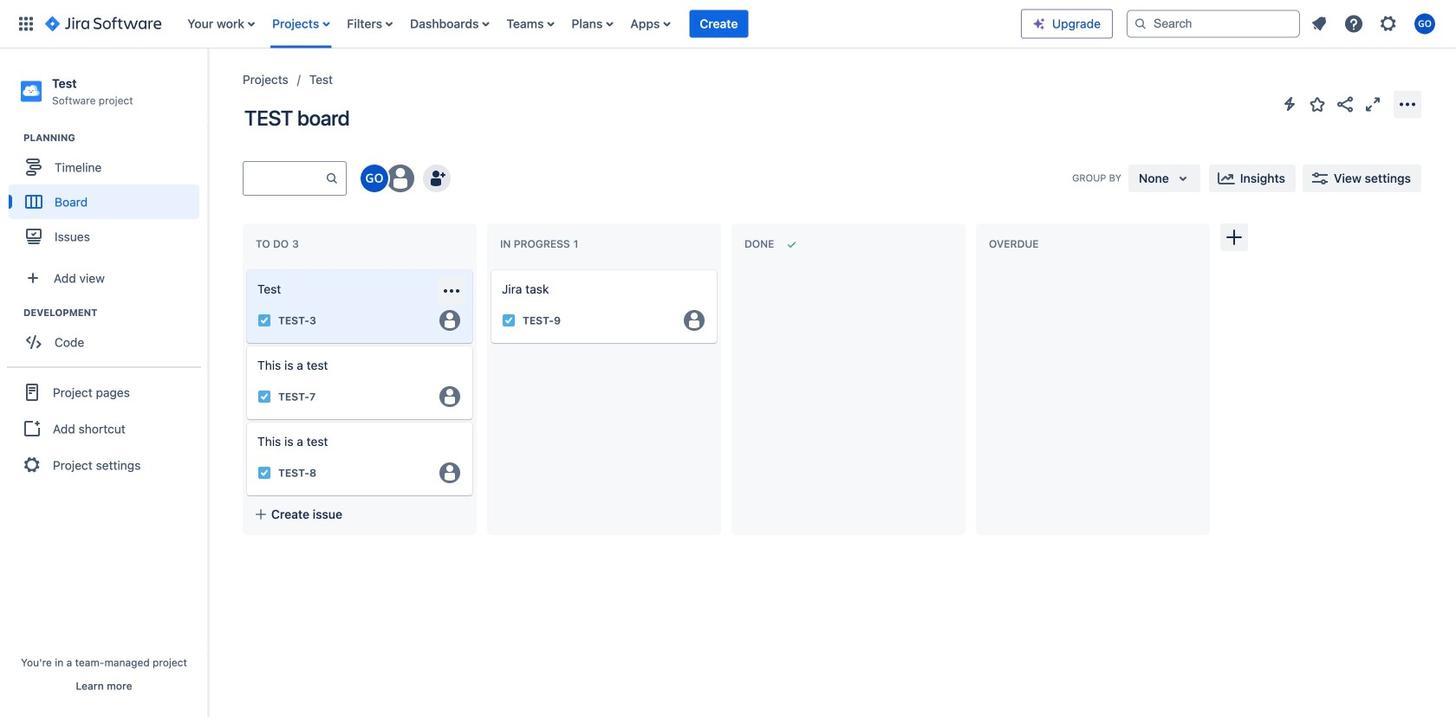 Task type: locate. For each thing, give the bounding box(es) containing it.
0 vertical spatial group
[[9, 131, 207, 259]]

0 vertical spatial create issue image
[[235, 258, 256, 279]]

2 heading from the top
[[23, 306, 207, 320]]

task image
[[502, 314, 516, 328], [257, 390, 271, 404], [257, 466, 271, 480]]

task image for 2nd create issue image
[[257, 390, 271, 404]]

2 vertical spatial group
[[7, 367, 201, 490]]

1 vertical spatial heading
[[23, 306, 207, 320]]

development image
[[3, 303, 23, 324]]

sidebar navigation image
[[189, 69, 227, 104]]

task image for create issue icon
[[502, 314, 516, 328]]

0 vertical spatial task image
[[502, 314, 516, 328]]

appswitcher icon image
[[16, 13, 36, 34]]

group
[[9, 131, 207, 259], [9, 306, 207, 365], [7, 367, 201, 490]]

banner
[[0, 0, 1456, 49]]

0 vertical spatial heading
[[23, 131, 207, 145]]

None search field
[[1127, 10, 1300, 38]]

jira software image
[[45, 13, 161, 34], [45, 13, 161, 34]]

1 vertical spatial task image
[[257, 390, 271, 404]]

2 vertical spatial task image
[[257, 466, 271, 480]]

primary element
[[10, 0, 1021, 48]]

heading
[[23, 131, 207, 145], [23, 306, 207, 320]]

0 horizontal spatial list
[[179, 0, 1021, 48]]

2 create issue image from the top
[[235, 335, 256, 355]]

1 vertical spatial create issue image
[[235, 335, 256, 355]]

settings image
[[1378, 13, 1399, 34]]

create issue image
[[479, 258, 500, 279]]

1 heading from the top
[[23, 131, 207, 145]]

create issue image
[[235, 258, 256, 279], [235, 335, 256, 355]]

1 vertical spatial group
[[9, 306, 207, 365]]

list item
[[690, 0, 749, 48]]

1 create issue image from the top
[[235, 258, 256, 279]]

star test board image
[[1307, 94, 1328, 115]]

in progress element
[[500, 238, 582, 250]]

list
[[179, 0, 1021, 48], [1304, 8, 1446, 39]]



Task type: vqa. For each thing, say whether or not it's contained in the screenshot.
PDF
no



Task type: describe. For each thing, give the bounding box(es) containing it.
view settings image
[[1310, 168, 1331, 189]]

heading for group related to development icon
[[23, 306, 207, 320]]

help image
[[1344, 13, 1365, 34]]

add people image
[[427, 168, 447, 189]]

to do element
[[256, 238, 302, 250]]

1 horizontal spatial list
[[1304, 8, 1446, 39]]

planning image
[[3, 128, 23, 148]]

search image
[[1134, 17, 1148, 31]]

group for development icon
[[9, 306, 207, 365]]

group for "planning" image
[[9, 131, 207, 259]]

more actions image
[[1397, 94, 1418, 115]]

your profile and settings image
[[1415, 13, 1436, 34]]

Search this board text field
[[244, 163, 325, 194]]

Search field
[[1127, 10, 1300, 38]]

enter full screen image
[[1363, 94, 1384, 115]]

heading for group related to "planning" image
[[23, 131, 207, 145]]

sidebar element
[[0, 49, 208, 718]]

more actions for test-3 test image
[[441, 281, 462, 302]]

notifications image
[[1309, 13, 1330, 34]]

automations menu button icon image
[[1280, 94, 1300, 114]]

task image
[[257, 314, 271, 328]]

create column image
[[1224, 227, 1245, 248]]



